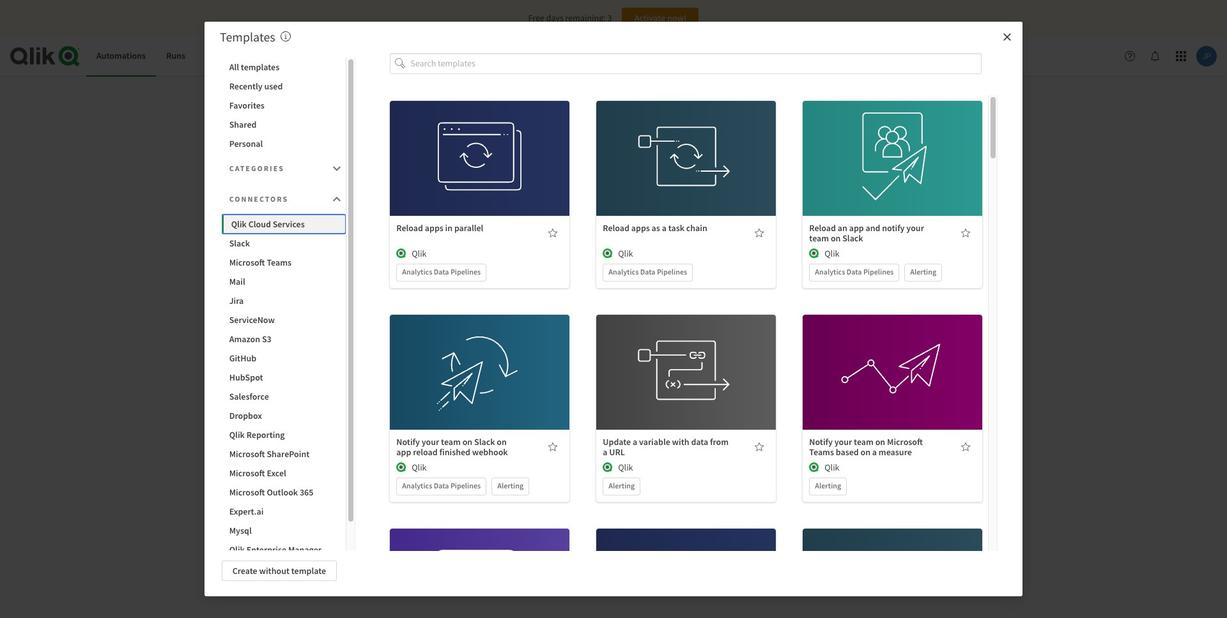 Task type: locate. For each thing, give the bounding box(es) containing it.
used
[[264, 81, 283, 92]]

notify inside notify your team on slack on app reload finished webhook
[[397, 436, 420, 448]]

qlik cloud services
[[231, 219, 305, 230]]

excel
[[267, 468, 286, 480]]

without
[[259, 566, 290, 577]]

team inside notify your team on slack on app reload finished webhook
[[441, 436, 461, 448]]

1 horizontal spatial notify
[[810, 436, 833, 448]]

1 vertical spatial app
[[397, 447, 411, 458]]

your inside notify your team on microsoft teams based on a measure
[[835, 436, 853, 448]]

automations
[[97, 50, 146, 62]]

1 horizontal spatial create
[[584, 390, 609, 402]]

3 reload from the left
[[810, 222, 836, 234]]

on
[[831, 233, 841, 244], [463, 436, 473, 448], [497, 436, 507, 448], [876, 436, 886, 448], [861, 447, 871, 458]]

details button for notify your team on microsoft teams based on a measure
[[853, 376, 933, 397]]

use for reload apps as a task chain
[[661, 139, 675, 150]]

team left measure
[[854, 436, 874, 448]]

2 horizontal spatial your
[[907, 222, 925, 234]]

reload for reload apps as a task chain
[[603, 222, 630, 234]]

slack
[[843, 233, 864, 244], [229, 238, 250, 249], [474, 436, 495, 448]]

pipelines down finished
[[451, 481, 481, 491]]

add to favorites image for notify your team on slack on app reload finished webhook
[[548, 442, 558, 452]]

apps left as
[[632, 222, 650, 234]]

details for notify your team on microsoft teams based on a measure
[[880, 381, 906, 392]]

0 horizontal spatial slack
[[229, 238, 250, 249]]

github
[[229, 353, 256, 364]]

use for reload an app and notify your team on slack
[[868, 139, 882, 150]]

1 horizontal spatial apps
[[632, 222, 650, 234]]

outlook
[[267, 487, 298, 499]]

qlik image down reload apps in parallel
[[397, 249, 407, 259]]

microsoft up expert.ai
[[229, 487, 265, 499]]

team
[[810, 233, 829, 244], [441, 436, 461, 448], [854, 436, 874, 448]]

app right an
[[850, 222, 864, 234]]

2 notify from the left
[[810, 436, 833, 448]]

create left without
[[233, 566, 257, 577]]

1 horizontal spatial reload
[[603, 222, 630, 234]]

add to favorites image
[[548, 228, 558, 238], [755, 228, 765, 238], [755, 442, 765, 452]]

0 horizontal spatial teams
[[267, 257, 292, 269]]

microsoft outlook 365 button
[[222, 483, 346, 503]]

reload inside reload an app and notify your team on slack
[[810, 222, 836, 234]]

qlik reporting button
[[222, 426, 346, 445]]

qlik image
[[397, 249, 407, 259], [810, 249, 820, 259], [397, 463, 407, 473]]

you
[[533, 363, 549, 375]]

add to favorites image for reload an app and notify your team on slack
[[961, 228, 972, 238]]

add to favorites image for update a variable with data from a url
[[755, 442, 765, 452]]

connectors
[[229, 194, 289, 204]]

create
[[584, 390, 609, 402], [233, 566, 257, 577]]

0 vertical spatial app
[[850, 222, 864, 234]]

qlik left the cloud
[[231, 219, 247, 230]]

1 apps from the left
[[425, 222, 444, 234]]

automations button
[[86, 36, 156, 77]]

qlik
[[231, 219, 247, 230], [412, 248, 427, 259], [619, 248, 633, 259], [825, 248, 840, 259], [229, 430, 245, 441], [412, 462, 427, 474], [619, 462, 633, 474], [825, 462, 840, 474], [229, 545, 245, 556]]

team right reload
[[441, 436, 461, 448]]

qlik down reload
[[412, 462, 427, 474]]

url
[[610, 447, 625, 458]]

do
[[551, 363, 563, 375]]

365
[[300, 487, 314, 499]]

activate now! link
[[622, 8, 699, 28]]

team inside reload an app and notify your team on slack
[[810, 233, 829, 244]]

1 reload from the left
[[397, 222, 423, 234]]

app
[[850, 222, 864, 234], [397, 447, 411, 458]]

hubspot button
[[222, 368, 346, 387]]

qlik image down reload apps as a task chain
[[603, 249, 613, 259]]

use template button for reload apps as a task chain
[[647, 134, 727, 155]]

details button for notify your team on slack on app reload finished webhook
[[440, 376, 520, 397]]

0 vertical spatial create
[[584, 390, 609, 402]]

mail
[[229, 276, 245, 288]]

reload left an
[[810, 222, 836, 234]]

slack down the cloud
[[229, 238, 250, 249]]

teams inside button
[[267, 257, 292, 269]]

jira
[[229, 295, 244, 307]]

slack left and
[[843, 233, 864, 244]]

microsoft right the based
[[888, 436, 923, 448]]

app left reload
[[397, 447, 411, 458]]

analytics data pipelines
[[402, 267, 481, 277], [609, 267, 688, 277], [815, 267, 894, 277], [402, 481, 481, 491]]

1 horizontal spatial app
[[850, 222, 864, 234]]

use template button for notify your team on microsoft teams based on a measure
[[853, 348, 933, 369]]

analytics data pipelines down reload an app and notify your team on slack
[[815, 267, 894, 277]]

a left measure
[[873, 447, 877, 458]]

create inside button
[[233, 566, 257, 577]]

hubspot
[[229, 372, 263, 384]]

teams down the slack button
[[267, 257, 292, 269]]

reload left in
[[397, 222, 423, 234]]

team for notify your team on microsoft teams based on a measure
[[854, 436, 874, 448]]

use for notify your team on slack on app reload finished webhook
[[455, 353, 469, 364]]

qlik down reload apps in parallel
[[412, 248, 427, 259]]

qlik image down notify your team on slack on app reload finished webhook
[[397, 463, 407, 473]]

your inside reload an app and notify your team on slack
[[907, 222, 925, 234]]

0 horizontal spatial your
[[422, 436, 439, 448]]

slack right finished
[[474, 436, 495, 448]]

data
[[691, 436, 709, 448]]

1 horizontal spatial slack
[[474, 436, 495, 448]]

0 horizontal spatial team
[[441, 436, 461, 448]]

reload an app and notify your team on slack
[[810, 222, 925, 244]]

a inside notify your team on microsoft teams based on a measure
[[873, 447, 877, 458]]

use template for notify your team on microsoft teams based on a measure
[[868, 353, 919, 364]]

app inside notify your team on slack on app reload finished webhook
[[397, 447, 411, 458]]

add to favorites image
[[961, 228, 972, 238], [548, 442, 558, 452], [961, 442, 972, 452]]

0 horizontal spatial apps
[[425, 222, 444, 234]]

qlik image down notify your team on microsoft teams based on a measure
[[810, 463, 820, 473]]

2 apps from the left
[[632, 222, 650, 234]]

microsoft for microsoft outlook 365
[[229, 487, 265, 499]]

team inside notify your team on microsoft teams based on a measure
[[854, 436, 874, 448]]

use template
[[455, 139, 505, 150], [661, 139, 712, 150], [868, 139, 919, 150], [455, 353, 505, 364], [661, 353, 712, 364], [868, 353, 919, 364]]

tab list containing automations
[[86, 36, 313, 77]]

use template button for reload apps in parallel
[[440, 134, 520, 155]]

1 horizontal spatial your
[[835, 436, 853, 448]]

microsoft down qlik reporting
[[229, 449, 265, 460]]

templates are pre-built automations that help you automate common business workflows. get started by selecting one of the pre-built templates or choose the blank canvas to build an automation from scratch. tooltip
[[281, 29, 291, 45]]

apps left in
[[425, 222, 444, 234]]

qlik image down url
[[603, 463, 613, 473]]

create inside button
[[584, 390, 609, 402]]

add to favorites image for reload apps in parallel
[[548, 228, 558, 238]]

parallel
[[455, 222, 484, 234]]

1 notify from the left
[[397, 436, 420, 448]]

use template for update a variable with data from a url
[[661, 353, 712, 364]]

reload
[[397, 222, 423, 234], [603, 222, 630, 234], [810, 222, 836, 234]]

data down finished
[[434, 481, 449, 491]]

details for reload apps as a task chain
[[673, 167, 700, 178]]

1 vertical spatial create
[[233, 566, 257, 577]]

alerting
[[911, 267, 937, 277], [498, 481, 524, 491], [609, 481, 635, 491], [815, 481, 842, 491]]

microsoft outlook 365
[[229, 487, 314, 499]]

notify inside notify your team on microsoft teams based on a measure
[[810, 436, 833, 448]]

analytics down reload apps as a task chain
[[609, 267, 639, 277]]

0 horizontal spatial app
[[397, 447, 411, 458]]

team left an
[[810, 233, 829, 244]]

a right as
[[662, 222, 667, 234]]

app inside reload an app and notify your team on slack
[[850, 222, 864, 234]]

create for create without template
[[233, 566, 257, 577]]

microsoft up mail
[[229, 257, 265, 269]]

based
[[836, 447, 859, 458]]

qlik down an
[[825, 248, 840, 259]]

qlik down the based
[[825, 462, 840, 474]]

microsoft teams button
[[222, 253, 346, 272]]

details button
[[440, 162, 520, 183], [647, 162, 727, 183], [853, 162, 933, 183], [440, 376, 520, 397], [647, 376, 727, 397], [853, 376, 933, 397]]

create for create automation
[[584, 390, 609, 402]]

reload left as
[[603, 222, 630, 234]]

notify left finished
[[397, 436, 420, 448]]

github button
[[222, 349, 346, 368]]

details button for reload apps in parallel
[[440, 162, 520, 183]]

use for reload apps in parallel
[[455, 139, 469, 150]]

tab list
[[86, 36, 313, 77]]

0 horizontal spatial create
[[233, 566, 257, 577]]

qlik for reload apps as a task chain
[[619, 248, 633, 259]]

metrics button
[[196, 36, 244, 77]]

services
[[273, 219, 305, 230]]

microsoft left excel
[[229, 468, 265, 480]]

in
[[445, 222, 453, 234]]

teams inside notify your team on microsoft teams based on a measure
[[810, 447, 834, 458]]

use template button for reload an app and notify your team on slack
[[853, 134, 933, 155]]

categories
[[229, 164, 285, 173]]

1 vertical spatial teams
[[810, 447, 834, 458]]

mysql button
[[222, 522, 346, 541]]

notify for based
[[810, 436, 833, 448]]

0 horizontal spatial notify
[[397, 436, 420, 448]]

notify left the based
[[810, 436, 833, 448]]

create down have at the bottom left of page
[[584, 390, 609, 402]]

qlik image
[[603, 249, 613, 259], [603, 463, 613, 473], [810, 463, 820, 473]]

template for reload apps as a task chain
[[677, 139, 712, 150]]

runs button
[[156, 36, 196, 77]]

an
[[838, 222, 848, 234]]

shared button
[[222, 115, 346, 134]]

2 horizontal spatial slack
[[843, 233, 864, 244]]

slack inside notify your team on slack on app reload finished webhook
[[474, 436, 495, 448]]

your
[[907, 222, 925, 234], [422, 436, 439, 448], [835, 436, 853, 448]]

analytics data pipelines down reload apps as a task chain
[[609, 267, 688, 277]]

1 horizontal spatial team
[[810, 233, 829, 244]]

a
[[662, 222, 667, 234], [633, 436, 638, 448], [603, 447, 608, 458], [873, 447, 877, 458]]

template
[[471, 139, 505, 150], [677, 139, 712, 150], [884, 139, 919, 150], [471, 353, 505, 364], [677, 353, 712, 364], [884, 353, 919, 364], [291, 566, 326, 577]]

template for reload apps in parallel
[[471, 139, 505, 150]]

template inside create without template button
[[291, 566, 326, 577]]

add to favorites image for reload apps as a task chain
[[755, 228, 765, 238]]

qlik image for reload apps in parallel
[[397, 249, 407, 259]]

use for update a variable with data from a url
[[661, 353, 675, 364]]

your left measure
[[835, 436, 853, 448]]

analytics data pipelines down reload apps in parallel
[[402, 267, 481, 277]]

use template for reload apps in parallel
[[455, 139, 505, 150]]

qlik down url
[[619, 462, 633, 474]]

s3
[[262, 334, 272, 345]]

use template button for update a variable with data from a url
[[647, 348, 727, 369]]

your inside notify your team on slack on app reload finished webhook
[[422, 436, 439, 448]]

details button for update a variable with data from a url
[[647, 376, 727, 397]]

microsoft inside notify your team on microsoft teams based on a measure
[[888, 436, 923, 448]]

teams
[[267, 257, 292, 269], [810, 447, 834, 458]]

apps for as
[[632, 222, 650, 234]]

pipelines
[[451, 267, 481, 277], [657, 267, 688, 277], [864, 267, 894, 277], [451, 481, 481, 491]]

0 horizontal spatial reload
[[397, 222, 423, 234]]

2 reload from the left
[[603, 222, 630, 234]]

use
[[455, 139, 469, 150], [661, 139, 675, 150], [868, 139, 882, 150], [455, 353, 469, 364], [661, 353, 675, 364], [868, 353, 882, 364]]

all
[[229, 61, 239, 73]]

your right notify
[[907, 222, 925, 234]]

details
[[467, 167, 493, 178], [673, 167, 700, 178], [880, 167, 906, 178], [467, 381, 493, 392], [673, 381, 700, 392], [880, 381, 906, 392]]

qlik for reload apps in parallel
[[412, 248, 427, 259]]

analytics down reload
[[402, 481, 432, 491]]

2 horizontal spatial reload
[[810, 222, 836, 234]]

qlik image down reload an app and notify your team on slack
[[810, 249, 820, 259]]

2 horizontal spatial team
[[854, 436, 874, 448]]

qlik for notify your team on slack on app reload finished webhook
[[412, 462, 427, 474]]

1 horizontal spatial teams
[[810, 447, 834, 458]]

qlik down reload apps as a task chain
[[619, 248, 633, 259]]

0 vertical spatial teams
[[267, 257, 292, 269]]

recently used button
[[222, 77, 346, 96]]

reload for reload an app and notify your team on slack
[[810, 222, 836, 234]]

use template button for notify your team on slack on app reload finished webhook
[[440, 348, 520, 369]]

your left finished
[[422, 436, 439, 448]]

analytics
[[402, 267, 432, 277], [609, 267, 639, 277], [815, 267, 846, 277], [402, 481, 432, 491]]

teams left the based
[[810, 447, 834, 458]]



Task type: describe. For each thing, give the bounding box(es) containing it.
pipelines down parallel
[[451, 267, 481, 277]]

from
[[710, 436, 729, 448]]

create without template
[[233, 566, 326, 577]]

slack inside reload an app and notify your team on slack
[[843, 233, 864, 244]]

have
[[581, 363, 603, 375]]

favorites
[[229, 100, 265, 111]]

data down reload apps as a task chain
[[641, 267, 656, 277]]

template for update a variable with data from a url
[[677, 353, 712, 364]]

connections button
[[244, 36, 313, 77]]

use template for notify your team on slack on app reload finished webhook
[[455, 353, 505, 364]]

shared
[[229, 119, 257, 130]]

qlik cloud services button
[[222, 215, 346, 234]]

qlik enterprise manager button
[[222, 541, 346, 560]]

qlik image for notify your team on microsoft teams based on a measure
[[810, 463, 820, 473]]

qlik for notify your team on microsoft teams based on a measure
[[825, 462, 840, 474]]

details for notify your team on slack on app reload finished webhook
[[467, 381, 493, 392]]

free days remaining: 3
[[529, 12, 612, 24]]

personal
[[229, 138, 263, 150]]

yet
[[681, 363, 695, 375]]

cloud
[[249, 219, 271, 230]]

microsoft for microsoft sharepoint
[[229, 449, 265, 460]]

recently
[[229, 81, 263, 92]]

reload apps in parallel
[[397, 222, 484, 234]]

analytics down reload apps in parallel
[[402, 267, 432, 277]]

not
[[565, 363, 579, 375]]

categories button
[[222, 156, 346, 182]]

salesforce
[[229, 391, 269, 403]]

finished
[[440, 447, 471, 458]]

personal button
[[222, 134, 346, 153]]

team for notify your team on slack on app reload finished webhook
[[441, 436, 461, 448]]

activate now!
[[635, 12, 687, 24]]

update
[[603, 436, 631, 448]]

amazon s3 button
[[222, 330, 346, 349]]

use for notify your team on microsoft teams based on a measure
[[868, 353, 882, 364]]

measure
[[879, 447, 912, 458]]

all templates
[[229, 61, 280, 73]]

notify for app
[[397, 436, 420, 448]]

qlik down 'mysql'
[[229, 545, 245, 556]]

task
[[669, 222, 685, 234]]

create without template button
[[222, 561, 337, 582]]

microsoft sharepoint
[[229, 449, 310, 460]]

microsoft excel button
[[222, 464, 346, 483]]

templates
[[241, 61, 280, 73]]

qlik inside button
[[231, 219, 247, 230]]

salesforce button
[[222, 387, 346, 407]]

free
[[529, 12, 545, 24]]

metrics
[[206, 50, 234, 62]]

pipelines down task
[[657, 267, 688, 277]]

automations
[[623, 363, 679, 375]]

update a variable with data from a url
[[603, 436, 729, 458]]

template for notify your team on slack on app reload finished webhook
[[471, 353, 505, 364]]

runs
[[166, 50, 185, 62]]

close image
[[1003, 32, 1013, 42]]

webhook
[[472, 447, 508, 458]]

on inside reload an app and notify your team on slack
[[831, 233, 841, 244]]

expert.ai
[[229, 506, 264, 518]]

your for notify your team on slack on app reload finished webhook
[[422, 436, 439, 448]]

now!
[[668, 12, 687, 24]]

any
[[605, 363, 621, 375]]

details for update a variable with data from a url
[[673, 381, 700, 392]]

microsoft for microsoft teams
[[229, 257, 265, 269]]

analytics data pipelines down finished
[[402, 481, 481, 491]]

qlik image for reload apps as a task chain
[[603, 249, 613, 259]]

connectors button
[[222, 187, 346, 212]]

days
[[546, 12, 564, 24]]

create automation
[[584, 390, 656, 402]]

all templates button
[[222, 58, 346, 77]]

Search templates text field
[[411, 53, 982, 74]]

details button for reload an app and notify your team on slack
[[853, 162, 933, 183]]

dropbox button
[[222, 407, 346, 426]]

recently used
[[229, 81, 283, 92]]

qlik image for notify your team on slack on app reload finished webhook
[[397, 463, 407, 473]]

qlik down dropbox
[[229, 430, 245, 441]]

qlik enterprise manager
[[229, 545, 322, 556]]

favorites button
[[222, 96, 346, 115]]

microsoft sharepoint button
[[222, 445, 346, 464]]

pipelines down reload an app and notify your team on slack
[[864, 267, 894, 277]]

details button for reload apps as a task chain
[[647, 162, 727, 183]]

microsoft for microsoft excel
[[229, 468, 265, 480]]

details for reload an app and notify your team on slack
[[880, 167, 906, 178]]

a left url
[[603, 447, 608, 458]]

templates
[[220, 29, 275, 45]]

connections
[[254, 50, 303, 62]]

add to favorites image for notify your team on microsoft teams based on a measure
[[961, 442, 972, 452]]

microsoft excel
[[229, 468, 286, 480]]

use template for reload apps as a task chain
[[661, 139, 712, 150]]

you do not have any automations yet
[[533, 363, 695, 375]]

reload for reload apps in parallel
[[397, 222, 423, 234]]

notify your team on slack on app reload finished webhook
[[397, 436, 508, 458]]

and
[[866, 222, 881, 234]]

your for notify your team on microsoft teams based on a measure
[[835, 436, 853, 448]]

servicenow button
[[222, 311, 346, 330]]

enterprise
[[247, 545, 287, 556]]

notify
[[883, 222, 905, 234]]

qlik image for update a variable with data from a url
[[603, 463, 613, 473]]

with
[[672, 436, 690, 448]]

microsoft teams
[[229, 257, 292, 269]]

reporting
[[247, 430, 285, 441]]

remaining:
[[566, 12, 606, 24]]

amazon s3
[[229, 334, 272, 345]]

slack inside button
[[229, 238, 250, 249]]

dropbox
[[229, 411, 262, 422]]

template for reload an app and notify your team on slack
[[884, 139, 919, 150]]

jira button
[[222, 292, 346, 311]]

reload apps as a task chain
[[603, 222, 708, 234]]

chain
[[687, 222, 708, 234]]

apps for in
[[425, 222, 444, 234]]

qlik image for reload an app and notify your team on slack
[[810, 249, 820, 259]]

3
[[608, 12, 612, 24]]

template for notify your team on microsoft teams based on a measure
[[884, 353, 919, 364]]

servicenow
[[229, 315, 275, 326]]

qlik reporting
[[229, 430, 285, 441]]

templates are pre-built automations that help you automate common business workflows. get started by selecting one of the pre-built templates or choose the blank canvas to build an automation from scratch. image
[[281, 31, 291, 42]]

analytics down an
[[815, 267, 846, 277]]

activate
[[635, 12, 666, 24]]

data down reload an app and notify your team on slack
[[847, 267, 862, 277]]

slack button
[[222, 234, 346, 253]]

reload
[[413, 447, 438, 458]]

details for reload apps in parallel
[[467, 167, 493, 178]]

use template for reload an app and notify your team on slack
[[868, 139, 919, 150]]

qlik for update a variable with data from a url
[[619, 462, 633, 474]]

as
[[652, 222, 660, 234]]

a right "update"
[[633, 436, 638, 448]]

notify your team on microsoft teams based on a measure
[[810, 436, 923, 458]]

data down reload apps in parallel
[[434, 267, 449, 277]]

qlik for reload an app and notify your team on slack
[[825, 248, 840, 259]]



Task type: vqa. For each thing, say whether or not it's contained in the screenshot.
the Create corresponding to Create a channel in Slack for new jira ticket with a status change
no



